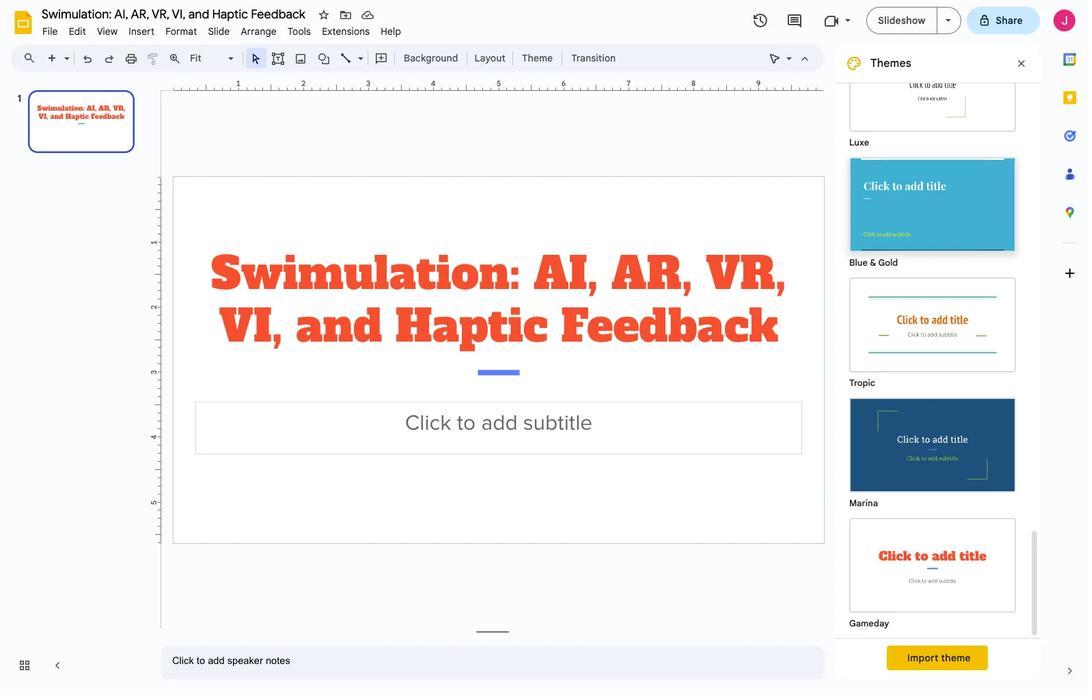 Task type: describe. For each thing, give the bounding box(es) containing it.
file
[[42, 25, 58, 38]]

layout button
[[471, 48, 510, 68]]

edit menu item
[[63, 23, 92, 40]]

slide menu item
[[203, 23, 235, 40]]

transition button
[[566, 48, 622, 68]]

background button
[[398, 48, 465, 68]]

menu bar inside menu bar banner
[[37, 18, 407, 40]]

import theme button
[[888, 646, 989, 671]]

arrange menu item
[[235, 23, 282, 40]]

import theme
[[908, 652, 972, 665]]

background
[[404, 52, 458, 64]]

help
[[381, 25, 401, 38]]

Tropic radio
[[843, 271, 1024, 391]]

import
[[908, 652, 939, 665]]

Zoom field
[[186, 49, 240, 68]]

view menu item
[[92, 23, 123, 40]]

&
[[871, 257, 877, 269]]

slideshow button
[[867, 7, 938, 34]]

share
[[997, 14, 1024, 27]]

marina
[[850, 498, 879, 509]]

extensions menu item
[[317, 23, 376, 40]]

Luxe radio
[[843, 30, 1024, 150]]

presentation options image
[[946, 19, 951, 22]]

gameday
[[850, 618, 890, 630]]

tab list inside menu bar banner
[[1052, 40, 1090, 652]]

mode and view toolbar
[[764, 44, 816, 72]]

tropic
[[850, 377, 876, 389]]

theme
[[522, 52, 553, 64]]

insert image image
[[293, 49, 309, 68]]

blue & gold
[[850, 257, 899, 269]]

navigation inside themes application
[[0, 77, 150, 691]]

gold
[[879, 257, 899, 269]]

new slide with layout image
[[61, 49, 70, 54]]

view
[[97, 25, 118, 38]]



Task type: locate. For each thing, give the bounding box(es) containing it.
layout
[[475, 52, 506, 64]]

help menu item
[[376, 23, 407, 40]]

option group
[[836, 0, 1030, 639]]

main toolbar
[[40, 48, 623, 68]]

edit
[[69, 25, 86, 38]]

format
[[166, 25, 197, 38]]

tools
[[288, 25, 311, 38]]

themes section
[[836, 0, 1041, 680]]

menu bar banner
[[0, 0, 1090, 691]]

extensions
[[322, 25, 370, 38]]

theme button
[[516, 48, 559, 68]]

Zoom text field
[[188, 49, 226, 68]]

slide
[[208, 25, 230, 38]]

luxe
[[850, 137, 870, 148]]

insert
[[129, 25, 155, 38]]

shape image
[[316, 49, 332, 68]]

tools menu item
[[282, 23, 317, 40]]

option group inside the 'themes' section
[[836, 0, 1030, 639]]

Blue & Gold radio
[[843, 150, 1024, 271]]

themes
[[871, 57, 912, 70]]

Marina radio
[[843, 391, 1024, 511]]

blue
[[850, 257, 868, 269]]

share button
[[967, 7, 1041, 34]]

Gameday radio
[[843, 511, 1024, 632]]

menu bar
[[37, 18, 407, 40]]

Menus field
[[17, 49, 47, 68]]

file menu item
[[37, 23, 63, 40]]

tab list
[[1052, 40, 1090, 652]]

Star checkbox
[[315, 5, 334, 25]]

arrange
[[241, 25, 277, 38]]

theme
[[942, 652, 972, 665]]

Rename text field
[[37, 5, 313, 22]]

navigation
[[0, 77, 150, 691]]

option group containing luxe
[[836, 0, 1030, 639]]

menu bar containing file
[[37, 18, 407, 40]]

format menu item
[[160, 23, 203, 40]]

slideshow
[[879, 14, 926, 27]]

themes application
[[0, 0, 1090, 691]]

transition
[[572, 52, 616, 64]]

insert menu item
[[123, 23, 160, 40]]



Task type: vqa. For each thing, say whether or not it's contained in the screenshot.
Include comments from the selected document checkbox
no



